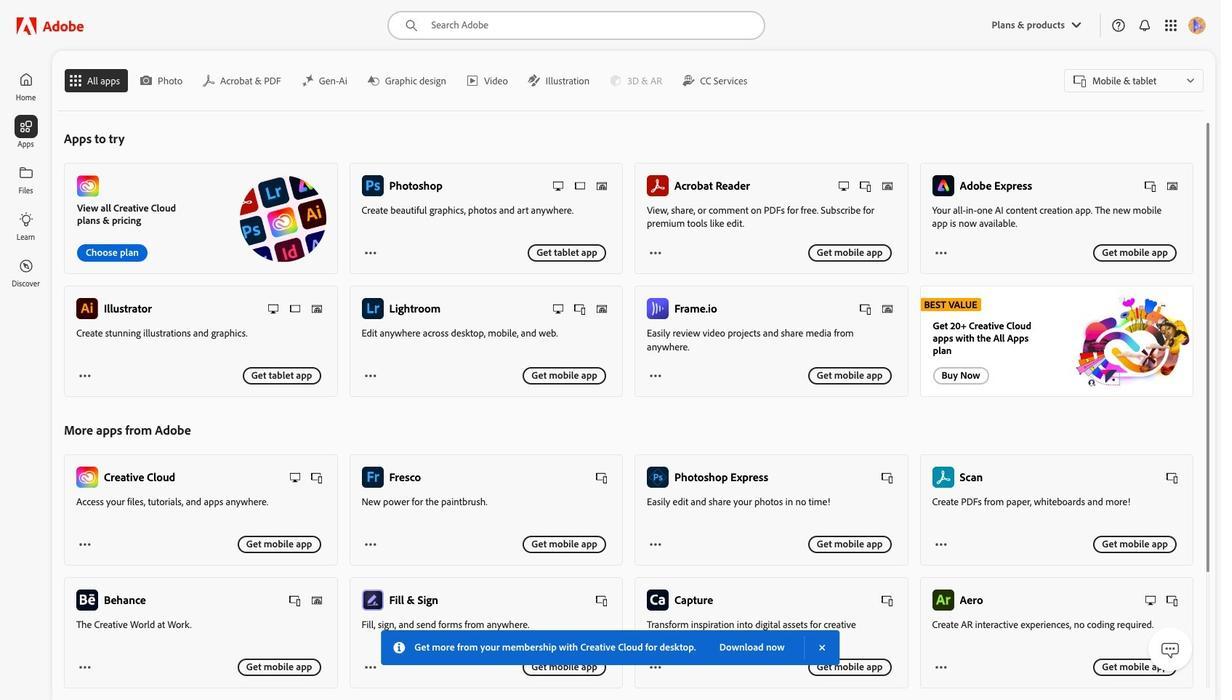 Task type: describe. For each thing, give the bounding box(es) containing it.
adobe, inc. image
[[17, 14, 84, 37]]

more apps from adobe region
[[58, 414, 1199, 700]]



Task type: locate. For each thing, give the bounding box(es) containing it.
None radio
[[64, 68, 135, 93], [135, 68, 197, 93], [197, 68, 296, 93], [362, 68, 461, 93], [523, 68, 604, 93], [64, 68, 135, 93], [135, 68, 197, 93], [197, 68, 296, 93], [362, 68, 461, 93], [523, 68, 604, 93]]

heading
[[389, 179, 443, 193], [675, 179, 750, 193], [960, 179, 1032, 193], [104, 302, 152, 316], [389, 302, 441, 316], [675, 302, 717, 316], [104, 470, 175, 484], [389, 470, 421, 484], [675, 470, 768, 484], [960, 470, 983, 484], [104, 593, 146, 607], [389, 593, 438, 607], [675, 593, 713, 607], [960, 593, 983, 607]]

option group
[[64, 68, 762, 93]]

None radio
[[296, 68, 362, 93], [461, 68, 523, 93], [604, 68, 677, 93], [677, 68, 762, 93], [296, 68, 362, 93], [461, 68, 523, 93], [604, 68, 677, 93], [677, 68, 762, 93]]

Search Adobe search field
[[388, 11, 766, 40]]

apps to try region
[[58, 123, 1199, 397]]

alert
[[381, 630, 840, 665]]



Task type: vqa. For each thing, say whether or not it's contained in the screenshot.
sign in
no



